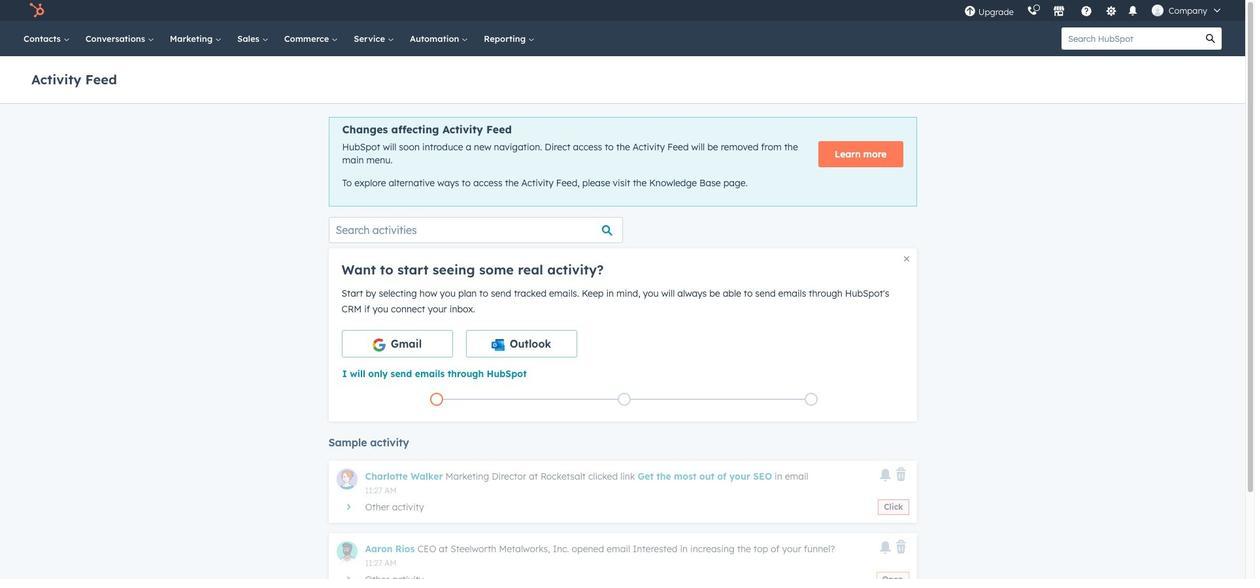 Task type: locate. For each thing, give the bounding box(es) containing it.
menu
[[958, 0, 1230, 21]]

marketplaces image
[[1053, 6, 1065, 18]]

None checkbox
[[466, 330, 577, 358]]

jacob simon image
[[1152, 5, 1164, 16]]

list
[[343, 390, 905, 409]]

Search HubSpot search field
[[1062, 27, 1200, 50]]

None checkbox
[[342, 330, 453, 358]]



Task type: describe. For each thing, give the bounding box(es) containing it.
onboarding.steps.finalstep.title image
[[808, 397, 815, 404]]

Search activities search field
[[329, 217, 623, 243]]

close image
[[904, 256, 909, 261]]

onboarding.steps.sendtrackedemailingmail.title image
[[621, 397, 627, 404]]



Task type: vqa. For each thing, say whether or not it's contained in the screenshot.
list
yes



